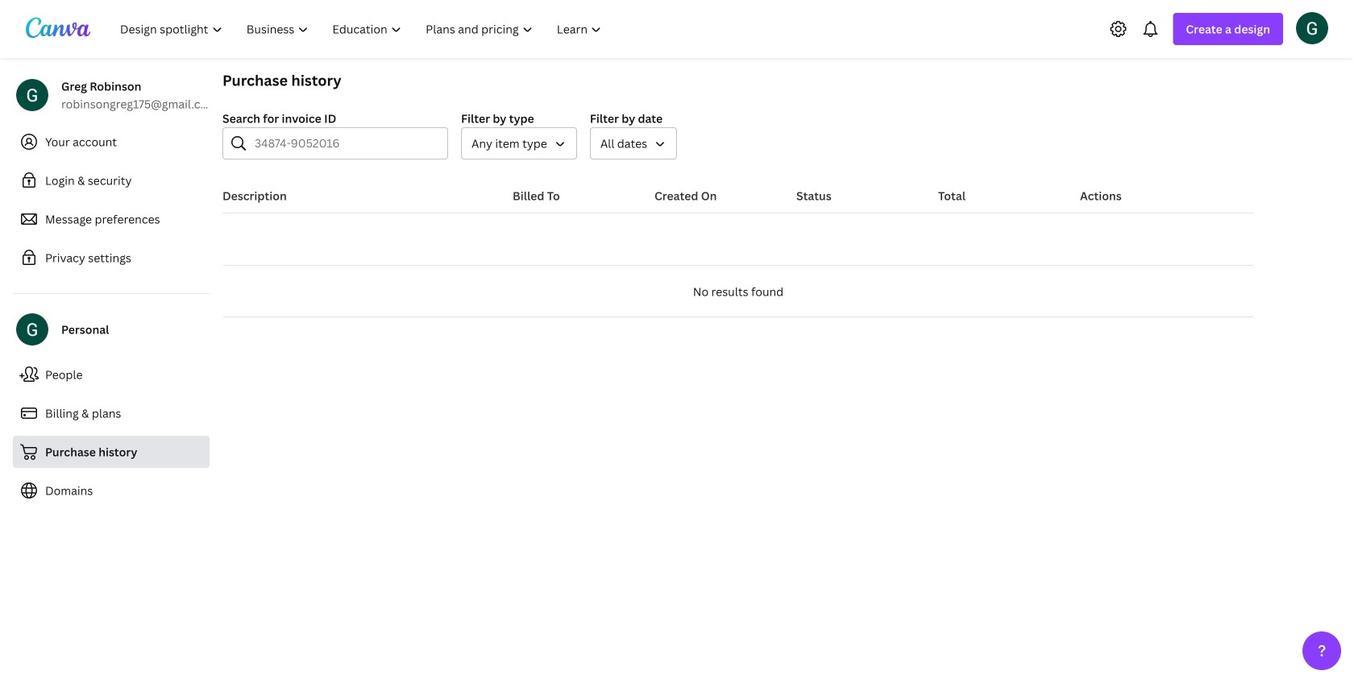 Task type: describe. For each thing, give the bounding box(es) containing it.
34874-9052016 text field
[[255, 128, 438, 159]]

greg robinson image
[[1296, 12, 1328, 44]]



Task type: vqa. For each thing, say whether or not it's contained in the screenshot.
Top Level Navigation element
yes



Task type: locate. For each thing, give the bounding box(es) containing it.
None button
[[461, 127, 577, 160], [590, 127, 677, 160], [461, 127, 577, 160], [590, 127, 677, 160]]

top level navigation element
[[110, 13, 615, 45]]



